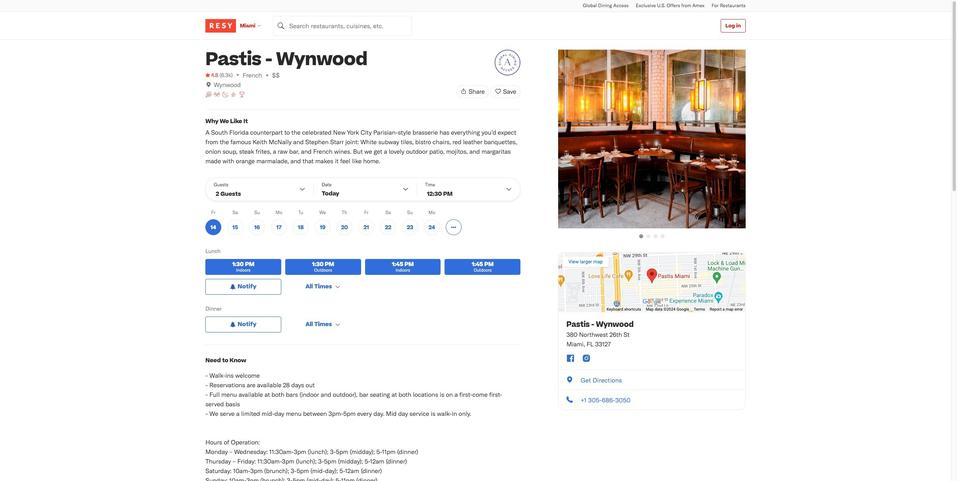 Task type: locate. For each thing, give the bounding box(es) containing it.
Search restaurants, cuisines, etc. text field
[[273, 16, 412, 36]]

None field
[[273, 16, 412, 36]]

4.8 out of 5 stars image
[[206, 71, 218, 79]]



Task type: vqa. For each thing, say whether or not it's contained in the screenshot.
the 4.8 out of 5 stars ICON
yes



